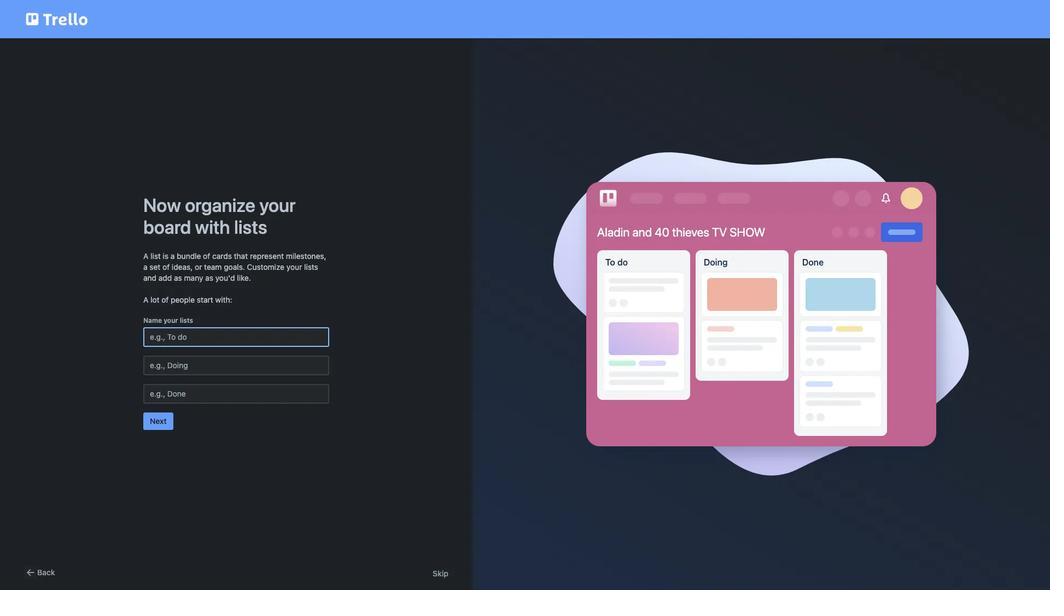 Task type: describe. For each thing, give the bounding box(es) containing it.
a lot of people start with:
[[143, 295, 232, 305]]

thieves
[[672, 226, 710, 240]]

2 vertical spatial your
[[164, 317, 178, 325]]

back
[[37, 569, 55, 578]]

bundle
[[177, 252, 201, 261]]

skip
[[433, 570, 449, 579]]

next
[[150, 417, 167, 426]]

goals.
[[224, 263, 245, 272]]

your inside the a list is a bundle of cards that represent milestones, a set of ideas, or team goals. customize your lists and add as many as you'd like.
[[287, 263, 302, 272]]

1 vertical spatial of
[[163, 263, 170, 272]]

done
[[803, 258, 824, 268]]

many
[[184, 274, 203, 283]]

ideas,
[[172, 263, 193, 272]]

and inside the a list is a bundle of cards that represent milestones, a set of ideas, or team goals. customize your lists and add as many as you'd like.
[[143, 274, 157, 283]]

0 horizontal spatial lists
[[180, 317, 193, 325]]

e.g., Doing text field
[[143, 356, 329, 376]]

a list is a bundle of cards that represent milestones, a set of ideas, or team goals. customize your lists and add as many as you'd like.
[[143, 252, 326, 283]]

e.g., Done text field
[[143, 385, 329, 404]]

name
[[143, 317, 162, 325]]

next button
[[143, 413, 173, 431]]

that
[[234, 252, 248, 261]]

a for a list is a bundle of cards that represent milestones, a set of ideas, or team goals. customize your lists and add as many as you'd like.
[[143, 252, 148, 261]]

you'd
[[215, 274, 235, 283]]

1 horizontal spatial trello image
[[598, 188, 619, 209]]

to do
[[606, 258, 628, 268]]

people
[[171, 295, 195, 305]]

0 vertical spatial a
[[171, 252, 175, 261]]



Task type: locate. For each thing, give the bounding box(es) containing it.
lists inside the a list is a bundle of cards that represent milestones, a set of ideas, or team goals. customize your lists and add as many as you'd like.
[[304, 263, 318, 272]]

Name your lists text field
[[143, 328, 329, 347]]

doing
[[704, 258, 728, 268]]

lists down "a lot of people start with:"
[[180, 317, 193, 325]]

milestones,
[[286, 252, 326, 261]]

0 horizontal spatial a
[[143, 263, 148, 272]]

a for a lot of people start with:
[[143, 295, 148, 305]]

a
[[171, 252, 175, 261], [143, 263, 148, 272]]

lists
[[234, 216, 267, 238], [304, 263, 318, 272], [180, 317, 193, 325]]

trello image
[[24, 7, 90, 32], [598, 188, 619, 209]]

skip button
[[433, 569, 449, 580]]

lists inside the now organize your board with lists
[[234, 216, 267, 238]]

of
[[203, 252, 210, 261], [163, 263, 170, 272], [162, 295, 169, 305]]

of down is
[[163, 263, 170, 272]]

a left list
[[143, 252, 148, 261]]

0 horizontal spatial and
[[143, 274, 157, 283]]

of right the lot
[[162, 295, 169, 305]]

1 horizontal spatial a
[[171, 252, 175, 261]]

with:
[[215, 295, 232, 305]]

cards
[[212, 252, 232, 261]]

your down milestones,
[[287, 263, 302, 272]]

as down "team" at the left
[[205, 274, 213, 283]]

lists down milestones,
[[304, 263, 318, 272]]

aladin and 40 thieves tv show
[[598, 226, 766, 240]]

2 vertical spatial of
[[162, 295, 169, 305]]

now
[[143, 194, 181, 216]]

and
[[633, 226, 652, 240], [143, 274, 157, 283]]

2 vertical spatial lists
[[180, 317, 193, 325]]

0 vertical spatial lists
[[234, 216, 267, 238]]

team
[[204, 263, 222, 272]]

1 horizontal spatial and
[[633, 226, 652, 240]]

0 vertical spatial your
[[259, 194, 296, 216]]

or
[[195, 263, 202, 272]]

2 horizontal spatial lists
[[304, 263, 318, 272]]

a right is
[[171, 252, 175, 261]]

and left 40
[[633, 226, 652, 240]]

and down set
[[143, 274, 157, 283]]

represent
[[250, 252, 284, 261]]

1 vertical spatial a
[[143, 263, 148, 272]]

1 vertical spatial lists
[[304, 263, 318, 272]]

0 horizontal spatial as
[[174, 274, 182, 283]]

lot
[[151, 295, 160, 305]]

1 horizontal spatial lists
[[234, 216, 267, 238]]

your
[[259, 194, 296, 216], [287, 263, 302, 272], [164, 317, 178, 325]]

1 vertical spatial and
[[143, 274, 157, 283]]

a
[[143, 252, 148, 261], [143, 295, 148, 305]]

0 vertical spatial and
[[633, 226, 652, 240]]

with
[[195, 216, 230, 238]]

your right name on the left bottom of the page
[[164, 317, 178, 325]]

like.
[[237, 274, 251, 283]]

1 vertical spatial your
[[287, 263, 302, 272]]

2 a from the top
[[143, 295, 148, 305]]

is
[[163, 252, 169, 261]]

1 as from the left
[[174, 274, 182, 283]]

40
[[655, 226, 670, 240]]

a left set
[[143, 263, 148, 272]]

start
[[197, 295, 213, 305]]

1 a from the top
[[143, 252, 148, 261]]

add
[[159, 274, 172, 283]]

tv
[[712, 226, 727, 240]]

set
[[150, 263, 161, 272]]

as
[[174, 274, 182, 283], [205, 274, 213, 283]]

of up "team" at the left
[[203, 252, 210, 261]]

a left the lot
[[143, 295, 148, 305]]

your up represent
[[259, 194, 296, 216]]

lists up that
[[234, 216, 267, 238]]

list
[[151, 252, 161, 261]]

do
[[618, 258, 628, 268]]

name your lists
[[143, 317, 193, 325]]

now organize your board with lists
[[143, 194, 296, 238]]

0 horizontal spatial trello image
[[24, 7, 90, 32]]

0 vertical spatial of
[[203, 252, 210, 261]]

board
[[143, 216, 191, 238]]

1 vertical spatial trello image
[[598, 188, 619, 209]]

show
[[730, 226, 766, 240]]

back button
[[24, 567, 55, 580]]

as down ideas,
[[174, 274, 182, 283]]

0 vertical spatial a
[[143, 252, 148, 261]]

1 horizontal spatial as
[[205, 274, 213, 283]]

a inside the a list is a bundle of cards that represent milestones, a set of ideas, or team goals. customize your lists and add as many as you'd like.
[[143, 252, 148, 261]]

0 vertical spatial trello image
[[24, 7, 90, 32]]

your inside the now organize your board with lists
[[259, 194, 296, 216]]

to
[[606, 258, 615, 268]]

2 as from the left
[[205, 274, 213, 283]]

1 vertical spatial a
[[143, 295, 148, 305]]

aladin
[[598, 226, 630, 240]]

customize
[[247, 263, 285, 272]]

organize
[[185, 194, 256, 216]]



Task type: vqa. For each thing, say whether or not it's contained in the screenshot.
VIEW MARKDOWN image
no



